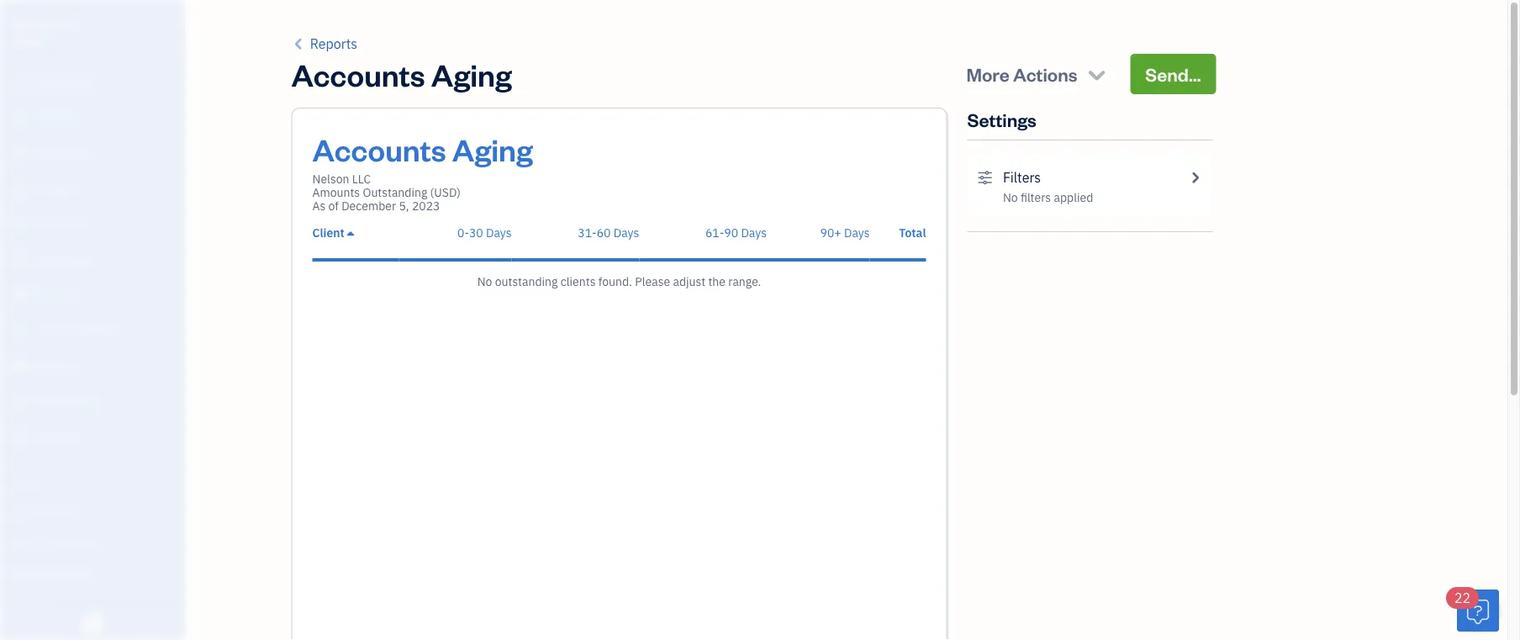Task type: describe. For each thing, give the bounding box(es) containing it.
more
[[967, 62, 1010, 86]]

settings image
[[978, 167, 993, 188]]

send…
[[1146, 62, 1202, 86]]

)
[[457, 185, 461, 200]]

client
[[312, 225, 345, 241]]

services
[[61, 536, 101, 550]]

61-90 days
[[706, 225, 767, 241]]

90
[[724, 225, 739, 241]]

clients
[[561, 274, 596, 289]]

22 button
[[1447, 587, 1500, 632]]

llc inside nelson llc owner
[[54, 16, 77, 32]]

reports
[[310, 35, 358, 53]]

amounts
[[312, 185, 360, 200]]

resource center badge image
[[1458, 590, 1500, 632]]

main element
[[0, 0, 240, 640]]

chevronleft image
[[291, 34, 307, 54]]

60
[[597, 225, 611, 241]]

send… button
[[1131, 54, 1217, 94]]

apps link
[[4, 467, 180, 496]]

aging for accounts aging nelson llc amounts outstanding ( usd ) as of december 5, 2023
[[452, 129, 533, 169]]

no filters applied
[[1003, 190, 1094, 205]]

llc inside the accounts aging nelson llc amounts outstanding ( usd ) as of december 5, 2023
[[352, 171, 371, 187]]

items and services
[[13, 536, 101, 550]]

apps
[[13, 474, 38, 488]]

90+ days
[[821, 225, 870, 241]]

nelson llc owner
[[13, 16, 77, 47]]

30
[[469, 225, 483, 241]]

no for no filters applied
[[1003, 190, 1018, 205]]

range.
[[729, 274, 762, 289]]

expense image
[[11, 252, 31, 268]]

freshbooks image
[[79, 613, 106, 633]]

more actions button
[[952, 54, 1124, 94]]

chart image
[[11, 393, 31, 410]]

found.
[[599, 274, 632, 289]]

accounts aging nelson llc amounts outstanding ( usd ) as of december 5, 2023
[[312, 129, 533, 214]]

nelson inside nelson llc owner
[[13, 16, 52, 32]]

settings link
[[4, 591, 180, 621]]

members
[[41, 505, 86, 519]]

outstanding
[[495, 274, 558, 289]]

5,
[[399, 198, 409, 214]]

invoice image
[[11, 181, 31, 198]]

filters
[[1003, 169, 1041, 186]]

applied
[[1054, 190, 1094, 205]]

90+
[[821, 225, 842, 241]]

owner
[[13, 33, 47, 47]]

client link
[[312, 225, 354, 241]]

filters
[[1021, 190, 1052, 205]]

31-60 days
[[578, 225, 640, 241]]

days for 31-60 days
[[614, 225, 640, 241]]

22
[[1455, 589, 1471, 607]]

december
[[342, 198, 396, 214]]

timer image
[[11, 322, 31, 339]]

chevronright image
[[1188, 167, 1203, 188]]

reports button
[[291, 34, 358, 54]]



Task type: vqa. For each thing, say whether or not it's contained in the screenshot.
Accounts Aging
yes



Task type: locate. For each thing, give the bounding box(es) containing it.
estimate image
[[11, 146, 31, 162]]

0 vertical spatial accounts
[[291, 54, 425, 94]]

the
[[709, 274, 726, 289]]

0 horizontal spatial nelson
[[13, 16, 52, 32]]

team members link
[[4, 498, 180, 527]]

2 days from the left
[[614, 225, 640, 241]]

accounts aging
[[291, 54, 512, 94]]

outstanding
[[363, 185, 428, 200]]

payment image
[[11, 216, 31, 233]]

bank
[[13, 567, 37, 581]]

adjust
[[673, 274, 706, 289]]

client image
[[11, 110, 31, 127]]

0 vertical spatial no
[[1003, 190, 1018, 205]]

settings
[[968, 107, 1037, 131], [13, 598, 51, 612]]

days
[[486, 225, 512, 241], [614, 225, 640, 241], [741, 225, 767, 241], [845, 225, 870, 241]]

chevrondown image
[[1086, 62, 1109, 86]]

caretup image
[[347, 226, 354, 240]]

1 vertical spatial nelson
[[312, 171, 350, 187]]

accounts
[[291, 54, 425, 94], [312, 129, 446, 169]]

31-
[[578, 225, 597, 241]]

accounts for accounts aging nelson llc amounts outstanding ( usd ) as of december 5, 2023
[[312, 129, 446, 169]]

bank connections link
[[4, 560, 180, 590]]

1 vertical spatial no
[[477, 274, 492, 289]]

settings down the bank
[[13, 598, 51, 612]]

1 vertical spatial llc
[[352, 171, 371, 187]]

items
[[13, 536, 39, 550]]

items and services link
[[4, 529, 180, 559]]

aging for accounts aging
[[431, 54, 512, 94]]

(
[[430, 185, 434, 200]]

4 days from the left
[[845, 225, 870, 241]]

no down filters
[[1003, 190, 1018, 205]]

llc
[[54, 16, 77, 32], [352, 171, 371, 187]]

nelson inside the accounts aging nelson llc amounts outstanding ( usd ) as of december 5, 2023
[[312, 171, 350, 187]]

as
[[312, 198, 326, 214]]

team
[[13, 505, 39, 519]]

total
[[899, 225, 927, 241]]

3 days from the left
[[741, 225, 767, 241]]

please
[[635, 274, 671, 289]]

settings inside "main" element
[[13, 598, 51, 612]]

0 vertical spatial aging
[[431, 54, 512, 94]]

1 vertical spatial settings
[[13, 598, 51, 612]]

money image
[[11, 357, 31, 374]]

1 horizontal spatial nelson
[[312, 171, 350, 187]]

0 vertical spatial nelson
[[13, 16, 52, 32]]

accounts inside the accounts aging nelson llc amounts outstanding ( usd ) as of december 5, 2023
[[312, 129, 446, 169]]

more actions
[[967, 62, 1078, 86]]

connections
[[39, 567, 99, 581]]

bank connections
[[13, 567, 99, 581]]

days right 60
[[614, 225, 640, 241]]

0-
[[458, 225, 469, 241]]

and
[[41, 536, 59, 550]]

nelson
[[13, 16, 52, 32], [312, 171, 350, 187]]

no left outstanding
[[477, 274, 492, 289]]

1 horizontal spatial settings
[[968, 107, 1037, 131]]

actions
[[1014, 62, 1078, 86]]

no
[[1003, 190, 1018, 205], [477, 274, 492, 289]]

days right 90+
[[845, 225, 870, 241]]

0 horizontal spatial settings
[[13, 598, 51, 612]]

1 vertical spatial accounts
[[312, 129, 446, 169]]

team members
[[13, 505, 86, 519]]

total link
[[899, 225, 927, 241]]

settings down more
[[968, 107, 1037, 131]]

usd
[[434, 185, 457, 200]]

nelson up of
[[312, 171, 350, 187]]

no outstanding clients found. please adjust the range.
[[477, 274, 762, 289]]

accounts up outstanding
[[312, 129, 446, 169]]

1 horizontal spatial llc
[[352, 171, 371, 187]]

1 days from the left
[[486, 225, 512, 241]]

2023
[[412, 198, 440, 214]]

1 vertical spatial aging
[[452, 129, 533, 169]]

61-
[[706, 225, 724, 241]]

0-30 days
[[458, 225, 512, 241]]

aging inside the accounts aging nelson llc amounts outstanding ( usd ) as of december 5, 2023
[[452, 129, 533, 169]]

1 horizontal spatial no
[[1003, 190, 1018, 205]]

report image
[[11, 428, 31, 445]]

0 horizontal spatial no
[[477, 274, 492, 289]]

of
[[329, 198, 339, 214]]

0 vertical spatial settings
[[968, 107, 1037, 131]]

nelson up owner
[[13, 16, 52, 32]]

days for 0-30 days
[[486, 225, 512, 241]]

accounts down reports
[[291, 54, 425, 94]]

days right 90
[[741, 225, 767, 241]]

days for 61-90 days
[[741, 225, 767, 241]]

project image
[[11, 287, 31, 304]]

0 horizontal spatial llc
[[54, 16, 77, 32]]

accounts for accounts aging
[[291, 54, 425, 94]]

aging
[[431, 54, 512, 94], [452, 129, 533, 169]]

days right 30
[[486, 225, 512, 241]]

0 vertical spatial llc
[[54, 16, 77, 32]]

dashboard image
[[11, 75, 31, 92]]

no for no outstanding clients found. please adjust the range.
[[477, 274, 492, 289]]



